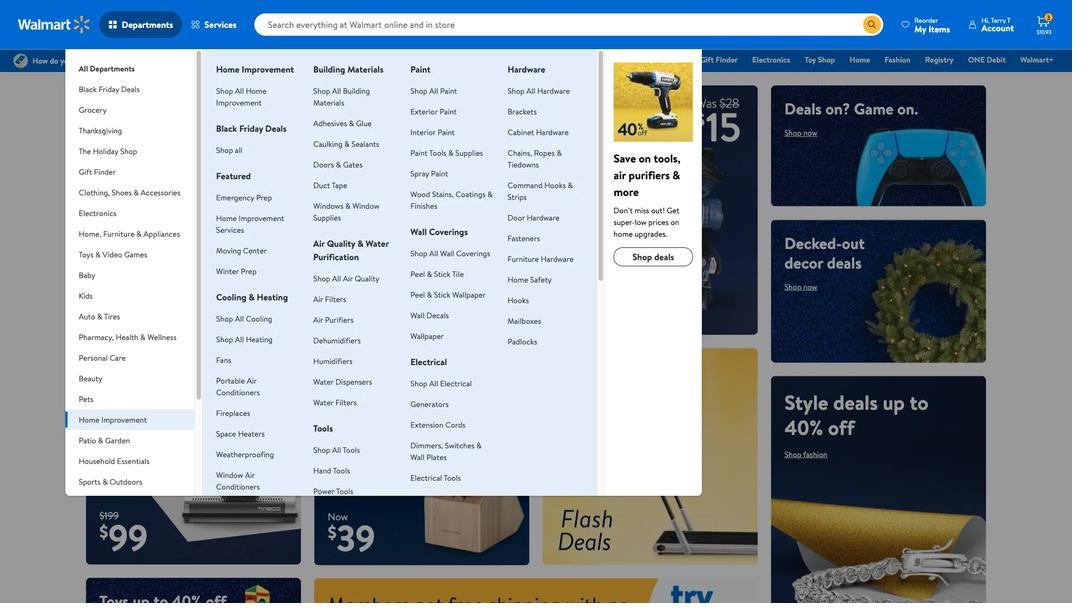 Task type: vqa. For each thing, say whether or not it's contained in the screenshot.


Task type: locate. For each thing, give the bounding box(es) containing it.
1 vertical spatial gift finder
[[79, 166, 116, 177]]

gift inside gift finder link
[[700, 54, 714, 65]]

all up generators link
[[429, 378, 438, 389]]

0 vertical spatial to
[[126, 279, 145, 307]]

& inside chains, ropes & tiedowns
[[557, 147, 562, 158]]

all down building materials
[[332, 85, 341, 96]]

shop all building materials link
[[313, 85, 370, 108]]

gift finder for gift finder link
[[700, 54, 738, 65]]

0 horizontal spatial save
[[328, 243, 399, 293]]

grocery inside 'dropdown button'
[[79, 104, 107, 115]]

shop all link
[[216, 144, 243, 155]]

0 horizontal spatial off
[[99, 304, 126, 332]]

materials up shop all building materials link
[[348, 63, 384, 75]]

deals for home deals up to 30% off
[[157, 254, 202, 282]]

1 horizontal spatial finder
[[716, 54, 738, 65]]

extension cords
[[411, 419, 466, 430]]

heating for cooling & heating
[[257, 291, 288, 303]]

up for home deals up to 30% off
[[99, 279, 122, 307]]

tools up shop all tools
[[313, 422, 333, 435]]

1 horizontal spatial friday
[[239, 122, 263, 135]]

heating for shop all heating
[[246, 334, 273, 345]]

cords
[[446, 419, 466, 430]]

departments button
[[99, 11, 182, 38]]

0 horizontal spatial essentials
[[117, 456, 150, 466]]

seasonal
[[79, 497, 108, 508]]

1 horizontal spatial holiday
[[641, 54, 667, 65]]

shop inside shop all home improvement
[[216, 85, 233, 96]]

1 horizontal spatial gift finder
[[700, 54, 738, 65]]

style
[[785, 388, 829, 416]]

black friday deals inside dropdown button
[[79, 84, 140, 94]]

0 horizontal spatial window
[[216, 470, 243, 480]]

health
[[116, 332, 138, 342]]

air down the weatherproofing
[[245, 470, 255, 480]]

$ inside $199 $ 99
[[99, 519, 108, 544]]

black
[[407, 54, 426, 65], [79, 84, 97, 94], [216, 122, 237, 135]]

40% right up
[[598, 361, 628, 382]]

0 vertical spatial save
[[614, 150, 636, 166]]

all for wall coverings
[[429, 248, 438, 259]]

on down get
[[671, 216, 680, 227]]

registry link
[[920, 54, 959, 66]]

all for paint
[[429, 85, 438, 96]]

1 horizontal spatial hooks
[[545, 180, 566, 190]]

0 vertical spatial grocery
[[484, 54, 511, 65]]

1 vertical spatial essentials
[[117, 456, 150, 466]]

tools down plates
[[444, 472, 461, 483]]

the right thanksgiving link
[[627, 54, 639, 65]]

home
[[614, 228, 633, 239]]

0 horizontal spatial up
[[99, 279, 122, 307]]

1 vertical spatial off
[[632, 361, 653, 382]]

departments up all departments link
[[122, 18, 173, 31]]

electrical up outlets
[[411, 472, 442, 483]]

home improvement inside dropdown button
[[79, 414, 147, 425]]

all up hand tools link at the bottom
[[332, 444, 341, 455]]

0 vertical spatial holiday
[[641, 54, 667, 65]]

1 vertical spatial wallpaper
[[411, 330, 444, 341]]

up inside home deals up to 30% off
[[99, 279, 122, 307]]

all up brackets
[[527, 85, 536, 96]]

gift finder up clothing,
[[79, 166, 116, 177]]

beauty button
[[65, 368, 194, 389]]

grocery up savings
[[79, 104, 107, 115]]

save
[[614, 150, 636, 166], [328, 243, 399, 293]]

window inside "windows & window supplies"
[[353, 200, 380, 211]]

coverings
[[429, 226, 468, 238], [456, 248, 490, 259]]

black down huge
[[216, 122, 237, 135]]

to for home
[[126, 279, 145, 307]]

winter prep
[[216, 266, 257, 277]]

don't
[[614, 205, 633, 216]]

electrical up shop all electrical 'link'
[[411, 356, 447, 368]]

decor
[[785, 252, 824, 273]]

1 horizontal spatial off
[[632, 361, 653, 382]]

1 horizontal spatial wallpaper
[[453, 289, 486, 300]]

the holiday shop inside dropdown button
[[79, 146, 137, 156]]

0 horizontal spatial gift
[[79, 166, 92, 177]]

improvement down emergency prep link
[[239, 213, 284, 223]]

the inside dropdown button
[[79, 146, 91, 156]]

1 vertical spatial holiday
[[93, 146, 118, 156]]

0 horizontal spatial 40%
[[598, 361, 628, 382]]

thanksgiving down walmart site-wide search box at the top
[[568, 54, 612, 65]]

wall down dimmers,
[[411, 452, 425, 463]]

black friday deals up shop all paint
[[407, 54, 469, 65]]

essentials down patio & garden dropdown button
[[117, 456, 150, 466]]

2 vertical spatial water
[[313, 397, 334, 408]]

hardware for door hardware
[[527, 212, 560, 223]]

0 horizontal spatial the holiday shop
[[79, 146, 137, 156]]

padlocks link
[[508, 336, 537, 347]]

0 vertical spatial supplies
[[456, 147, 483, 158]]

shop fashion
[[785, 449, 828, 460]]

0 horizontal spatial wallpaper
[[411, 330, 444, 341]]

1 vertical spatial filters
[[336, 397, 357, 408]]

finder inside gift finder link
[[716, 54, 738, 65]]

shop now link for decked-out decor deals
[[785, 281, 818, 292]]

style deals up to 40% off
[[785, 388, 929, 441]]

tile
[[452, 268, 464, 279]]

paint tools & supplies link
[[411, 147, 483, 158]]

fasteners
[[508, 233, 540, 244]]

0 horizontal spatial black
[[79, 84, 97, 94]]

holiday for the holiday shop dropdown button at the top left of page
[[93, 146, 118, 156]]

filters up air purifiers
[[325, 294, 346, 304]]

1 conditioners from the top
[[216, 387, 260, 398]]

all for hardware
[[527, 85, 536, 96]]

0 vertical spatial thanksgiving
[[568, 54, 612, 65]]

1 vertical spatial quality
[[355, 273, 380, 284]]

0 horizontal spatial $
[[99, 519, 108, 544]]

0 horizontal spatial materials
[[313, 97, 344, 108]]

1 horizontal spatial gift
[[700, 54, 714, 65]]

1 vertical spatial black friday deals
[[79, 84, 140, 94]]

save on tools, air purifiers & more don't miss out! get super-low prices on home upgrades.
[[614, 150, 681, 239]]

friday down all departments
[[99, 84, 119, 94]]

all inside shop all home improvement
[[235, 85, 244, 96]]

supplies down windows
[[313, 212, 341, 223]]

1 vertical spatial conditioners
[[216, 481, 260, 492]]

now for high tech gifts, huge savings
[[118, 147, 132, 158]]

shop all
[[216, 144, 243, 155]]

prices
[[649, 216, 669, 227]]

electrical up generators link
[[440, 378, 472, 389]]

wallpaper down the wall decals on the bottom left of page
[[411, 330, 444, 341]]

hardware up cabinet hardware link
[[538, 85, 570, 96]]

supplies down seasonal in the left bottom of the page
[[79, 509, 107, 520]]

all up exterior paint
[[429, 85, 438, 96]]

0 vertical spatial essentials
[[520, 54, 553, 65]]

home link
[[845, 54, 876, 66]]

1 vertical spatial services
[[216, 224, 244, 235]]

window
[[353, 200, 380, 211], [216, 470, 243, 480]]

filters for air filters
[[325, 294, 346, 304]]

2 vertical spatial supplies
[[79, 509, 107, 520]]

2 horizontal spatial supplies
[[456, 147, 483, 158]]

prep right winter
[[241, 266, 257, 277]]

0 vertical spatial wallpaper
[[453, 289, 486, 300]]

1 vertical spatial gift
[[79, 166, 92, 177]]

holiday inside dropdown button
[[93, 146, 118, 156]]

2 stick from the top
[[434, 289, 451, 300]]

black inside black friday deals link
[[407, 54, 426, 65]]

0 vertical spatial building
[[313, 63, 345, 75]]

cooling
[[216, 291, 247, 303], [246, 313, 272, 324]]

now up care
[[118, 340, 132, 351]]

gift inside gift finder dropdown button
[[79, 166, 92, 177]]

fashion link
[[880, 54, 916, 66]]

2 vertical spatial electrical
[[411, 472, 442, 483]]

0 vertical spatial departments
[[122, 18, 173, 31]]

hardware for furniture hardware
[[541, 253, 574, 264]]

furniture hardware link
[[508, 253, 574, 264]]

0 vertical spatial water
[[366, 237, 389, 250]]

& inside air quality & water purification
[[358, 237, 364, 250]]

one
[[969, 54, 985, 65]]

1 horizontal spatial up
[[883, 388, 905, 416]]

sports & outdoors button
[[65, 471, 194, 492]]

gates
[[343, 159, 363, 170]]

now dollar 39 null group
[[315, 510, 375, 566]]

39
[[337, 513, 375, 563]]

0 vertical spatial cooling
[[216, 291, 247, 303]]

winter prep link
[[216, 266, 257, 277]]

supplies for windows & window supplies
[[313, 212, 341, 223]]

black inside black friday deals dropdown button
[[79, 84, 97, 94]]

2 horizontal spatial black
[[407, 54, 426, 65]]

0 horizontal spatial hooks
[[508, 295, 529, 306]]

the holiday shop
[[627, 54, 686, 65], [79, 146, 137, 156]]

cooling up shop all cooling link
[[216, 291, 247, 303]]

on up purifiers
[[639, 150, 651, 166]]

grocery up shop all hardware
[[484, 54, 511, 65]]

essentials inside dropdown button
[[117, 456, 150, 466]]

all up the shop all heating link
[[235, 313, 244, 324]]

now for save big!
[[356, 307, 370, 318]]

gift finder for gift finder dropdown button
[[79, 166, 116, 177]]

off inside the style deals up to 40% off
[[828, 413, 855, 441]]

shop inside dropdown button
[[120, 146, 137, 156]]

hooks right command at the top of page
[[545, 180, 566, 190]]

water for water filters
[[313, 397, 334, 408]]

2 conditioners from the top
[[216, 481, 260, 492]]

0 horizontal spatial finder
[[94, 166, 116, 177]]

conditioners down the weatherproofing
[[216, 481, 260, 492]]

tools right hand
[[333, 465, 350, 476]]

thanksgiving inside thanksgiving dropdown button
[[79, 125, 122, 136]]

duct tape link
[[313, 180, 347, 190]]

save inside the save on tools, air purifiers & more don't miss out! get super-low prices on home upgrades.
[[614, 150, 636, 166]]

0 horizontal spatial gift finder
[[79, 166, 116, 177]]

all up black friday deals dropdown button
[[79, 63, 88, 74]]

padlocks
[[508, 336, 537, 347]]

deals inside home deals up to 30% off
[[157, 254, 202, 282]]

peel
[[411, 268, 425, 279], [411, 289, 425, 300]]

all for electrical
[[429, 378, 438, 389]]

air
[[313, 237, 325, 250], [343, 273, 353, 284], [313, 294, 323, 304], [313, 314, 323, 325], [247, 375, 257, 386], [245, 470, 255, 480]]

huge
[[210, 98, 244, 120]]

gift right 'the holiday shop' link
[[700, 54, 714, 65]]

0 vertical spatial electronics
[[753, 54, 791, 65]]

to inside the style deals up to 40% off
[[910, 388, 929, 416]]

kids
[[79, 290, 93, 301]]

home inside home improvement services
[[216, 213, 237, 223]]

water filters
[[313, 397, 357, 408]]

0 vertical spatial peel
[[411, 268, 425, 279]]

off inside home deals up to 30% off
[[99, 304, 126, 332]]

thanksgiving for thanksgiving dropdown button
[[79, 125, 122, 136]]

gear
[[603, 380, 633, 402]]

deals inside the style deals up to 40% off
[[834, 388, 878, 416]]

get
[[667, 205, 680, 216]]

up
[[99, 279, 122, 307], [883, 388, 905, 416]]

0 horizontal spatial grocery
[[79, 104, 107, 115]]

0 vertical spatial friday
[[428, 54, 448, 65]]

2 vertical spatial to
[[910, 388, 929, 416]]

0 vertical spatial finder
[[716, 54, 738, 65]]

tools right power
[[336, 486, 353, 497]]

home improvement up 'shop all home improvement' link
[[216, 63, 294, 75]]

hooks up mailboxes
[[508, 295, 529, 306]]

auto
[[79, 311, 95, 322]]

gift up clothing,
[[79, 166, 92, 177]]

more
[[614, 184, 639, 199]]

shop all wall coverings
[[411, 248, 490, 259]]

air filters link
[[313, 294, 346, 304]]

0 vertical spatial the holiday shop
[[627, 54, 686, 65]]

0 horizontal spatial supplies
[[79, 509, 107, 520]]

search icon image
[[868, 20, 877, 29]]

wallpaper down 'tile'
[[453, 289, 486, 300]]

now down deals on? game on.
[[804, 127, 818, 138]]

1 horizontal spatial $
[[328, 520, 337, 545]]

black friday deals link
[[402, 54, 474, 66]]

2 horizontal spatial black friday deals
[[407, 54, 469, 65]]

home improvement image
[[614, 63, 693, 142]]

2 vertical spatial black friday deals
[[216, 122, 287, 135]]

peel up wall decals link
[[411, 289, 425, 300]]

supplies up coatings
[[456, 147, 483, 158]]

black friday deals down all departments
[[79, 84, 140, 94]]

services inside popup button
[[205, 18, 237, 31]]

all inside shop all building materials
[[332, 85, 341, 96]]

window right windows
[[353, 200, 380, 211]]

0 vertical spatial prep
[[256, 192, 272, 203]]

to inside home deals up to 30% off
[[126, 279, 145, 307]]

gift for gift finder dropdown button
[[79, 166, 92, 177]]

electrical for electrical
[[411, 356, 447, 368]]

outlets link
[[411, 493, 436, 504]]

tires
[[104, 311, 120, 322]]

tools
[[429, 147, 447, 158], [313, 422, 333, 435], [343, 444, 360, 455], [333, 465, 350, 476], [444, 472, 461, 483], [336, 486, 353, 497]]

0 horizontal spatial black friday deals
[[79, 84, 140, 94]]

deals right style
[[834, 388, 878, 416]]

adhesives & glue link
[[313, 118, 372, 128]]

stick left 'tile'
[[434, 268, 451, 279]]

0 horizontal spatial friday
[[99, 84, 119, 94]]

humidifiers link
[[313, 356, 353, 366]]

all up peel & stick tile
[[429, 248, 438, 259]]

0 horizontal spatial home improvement
[[79, 414, 147, 425]]

1 peel from the top
[[411, 268, 425, 279]]

0 vertical spatial conditioners
[[216, 387, 260, 398]]

0 horizontal spatial furniture
[[103, 228, 135, 239]]

to for style
[[910, 388, 929, 416]]

finder inside gift finder dropdown button
[[94, 166, 116, 177]]

toy
[[805, 54, 816, 65]]

1 horizontal spatial supplies
[[313, 212, 341, 223]]

now for home deals up to 30% off
[[118, 340, 132, 351]]

1 vertical spatial friday
[[99, 84, 119, 94]]

deals down appliances
[[157, 254, 202, 282]]

water dispensers link
[[313, 376, 372, 387]]

tools for paint
[[429, 147, 447, 158]]

2 horizontal spatial off
[[828, 413, 855, 441]]

black down all departments
[[79, 84, 97, 94]]

deals for shop deals
[[655, 251, 674, 263]]

0 vertical spatial electrical
[[411, 356, 447, 368]]

0 horizontal spatial thanksgiving
[[79, 125, 122, 136]]

essentials up shop all hardware link
[[520, 54, 553, 65]]

0 vertical spatial black
[[407, 54, 426, 65]]

extension cords link
[[411, 419, 466, 430]]

gift finder link
[[695, 54, 743, 66]]

black up shop all paint
[[407, 54, 426, 65]]

paint right "spray"
[[431, 168, 448, 179]]

deals up grocery 'dropdown button'
[[121, 84, 140, 94]]

1 stick from the top
[[434, 268, 451, 279]]

to inside up to 40% off sports gear
[[580, 361, 594, 382]]

thanksgiving for thanksgiving link
[[568, 54, 612, 65]]

$ inside now $ 39
[[328, 520, 337, 545]]

stick up decals
[[434, 289, 451, 300]]

doors & gates
[[313, 159, 363, 170]]

friday inside dropdown button
[[99, 84, 119, 94]]

electronics link
[[748, 54, 796, 66]]

water down "windows & window supplies"
[[366, 237, 389, 250]]

shop now link for high tech gifts, huge savings
[[99, 147, 132, 158]]

0 vertical spatial filters
[[325, 294, 346, 304]]

shop all heating
[[216, 334, 273, 345]]

electronics inside dropdown button
[[79, 208, 117, 218]]

gift finder inside dropdown button
[[79, 166, 116, 177]]

tools down interior paint link
[[429, 147, 447, 158]]

the up clothing,
[[79, 146, 91, 156]]

chains, ropes & tiedowns link
[[508, 147, 562, 170]]

1 vertical spatial departments
[[90, 63, 135, 74]]

grocery for grocery & essentials
[[484, 54, 511, 65]]

door hardware
[[508, 212, 560, 223]]

electronics down clothing,
[[79, 208, 117, 218]]

now down the decor
[[804, 281, 818, 292]]

home improvement up garden
[[79, 414, 147, 425]]

2 horizontal spatial to
[[910, 388, 929, 416]]

40% up the shop fashion link
[[785, 413, 824, 441]]

cooling down cooling & heating
[[246, 313, 272, 324]]

air purifiers
[[313, 314, 354, 325]]

conditioners down portable
[[216, 387, 260, 398]]

supplies inside seasonal decor & party supplies
[[79, 509, 107, 520]]

hardware up shop all hardware link
[[508, 63, 546, 75]]

home, furniture & appliances
[[79, 228, 180, 239]]

supplies inside "windows & window supplies"
[[313, 212, 341, 223]]

thanksgiving down high
[[79, 125, 122, 136]]

0 vertical spatial materials
[[348, 63, 384, 75]]

deals for home deals are served
[[373, 361, 408, 382]]

1 horizontal spatial thanksgiving
[[568, 54, 612, 65]]

peel for peel & stick wallpaper
[[411, 289, 425, 300]]

shop now for home deals are served
[[328, 390, 361, 401]]

1 vertical spatial materials
[[313, 97, 344, 108]]

generators link
[[411, 399, 449, 409]]

paint right exterior
[[440, 106, 457, 117]]

departments up black friday deals dropdown button
[[90, 63, 135, 74]]

building materials
[[313, 63, 384, 75]]

1 vertical spatial peel
[[411, 289, 425, 300]]

water
[[366, 237, 389, 250], [313, 376, 334, 387], [313, 397, 334, 408]]

1 horizontal spatial window
[[353, 200, 380, 211]]

gift finder left the "electronics" link
[[700, 54, 738, 65]]

space heaters
[[216, 428, 265, 439]]

shop all cooling link
[[216, 313, 272, 324]]

air right portable
[[247, 375, 257, 386]]

1 vertical spatial the
[[79, 146, 91, 156]]

2 peel from the top
[[411, 289, 425, 300]]

all for cooling & heating
[[235, 313, 244, 324]]

& inside "windows & window supplies"
[[346, 200, 351, 211]]

kids button
[[65, 285, 194, 306]]

space heaters link
[[216, 428, 265, 439]]

& inside "dropdown button"
[[97, 311, 102, 322]]

prep right the emergency
[[256, 192, 272, 203]]

Search search field
[[255, 13, 884, 36]]

1 vertical spatial finder
[[94, 166, 116, 177]]

deals up shop all paint
[[450, 54, 469, 65]]

duct tape
[[313, 180, 347, 190]]

thanksgiving inside thanksgiving link
[[568, 54, 612, 65]]

peel up peel & stick wallpaper
[[411, 268, 425, 279]]

hardware down command hooks & strips link
[[527, 212, 560, 223]]

2 vertical spatial off
[[828, 413, 855, 441]]

heating up shop all cooling link
[[257, 291, 288, 303]]

paint up "spray"
[[411, 147, 428, 158]]

1 vertical spatial 40%
[[785, 413, 824, 441]]

wall coverings
[[411, 226, 468, 238]]

1 vertical spatial window
[[216, 470, 243, 480]]

wall inside dimmers, switches & wall plates
[[411, 452, 425, 463]]

personal care
[[79, 352, 126, 363]]

all up huge
[[235, 85, 244, 96]]

coverings up shop all wall coverings link
[[429, 226, 468, 238]]

quality inside air quality & water purification
[[327, 237, 355, 250]]

0 horizontal spatial to
[[126, 279, 145, 307]]

coverings up 'tile'
[[456, 248, 490, 259]]

40% inside the style deals up to 40% off
[[785, 413, 824, 441]]

walmart image
[[18, 16, 90, 34]]

1 horizontal spatial the holiday shop
[[627, 54, 686, 65]]

0 horizontal spatial holiday
[[93, 146, 118, 156]]

paint up shop all paint
[[411, 63, 431, 75]]

tools for electrical
[[444, 472, 461, 483]]

prep for emergency prep
[[256, 192, 272, 203]]

save big!
[[328, 243, 466, 293]]

shop now link for home deals up to 30% off
[[99, 340, 132, 351]]

air inside window air conditioners
[[245, 470, 255, 480]]

water down water dispensers link
[[313, 397, 334, 408]]

all for air quality & water purification
[[332, 273, 341, 284]]

up inside the style deals up to 40% off
[[883, 388, 905, 416]]

hooks
[[545, 180, 566, 190], [508, 295, 529, 306]]

deals left are
[[373, 361, 408, 382]]

humidifiers
[[313, 356, 353, 366]]

now for deals on? game on.
[[804, 127, 818, 138]]

household
[[79, 456, 115, 466]]

deals on? game on.
[[785, 98, 919, 120]]

furniture up "toys & video games"
[[103, 228, 135, 239]]

portable air conditioners link
[[216, 375, 260, 398]]

games
[[124, 249, 147, 260]]

shop now link
[[785, 127, 818, 138], [99, 147, 132, 158], [785, 281, 818, 292], [328, 304, 379, 322], [99, 340, 132, 351], [328, 390, 361, 401]]

0 vertical spatial on
[[639, 150, 651, 166]]

1 vertical spatial grocery
[[79, 104, 107, 115]]

fashion
[[885, 54, 911, 65]]

exterior paint link
[[411, 106, 457, 117]]



Task type: describe. For each thing, give the bounding box(es) containing it.
the for 'the holiday shop' link
[[627, 54, 639, 65]]

registry
[[926, 54, 954, 65]]

chains,
[[508, 147, 532, 158]]

purification
[[313, 251, 359, 263]]

1 vertical spatial furniture
[[508, 253, 539, 264]]

stick for wallpaper
[[434, 289, 451, 300]]

heaters
[[238, 428, 265, 439]]

pets button
[[65, 389, 194, 409]]

1 vertical spatial electrical
[[440, 378, 472, 389]]

1 horizontal spatial black friday deals
[[216, 122, 287, 135]]

spray paint link
[[411, 168, 448, 179]]

shop all hardware
[[508, 85, 570, 96]]

up for style deals up to 40% off
[[883, 388, 905, 416]]

1 horizontal spatial essentials
[[520, 54, 553, 65]]

grocery for grocery
[[79, 104, 107, 115]]

dimmers, switches & wall plates link
[[411, 440, 482, 463]]

air left 'purifiers'
[[313, 314, 323, 325]]

hooks link
[[508, 295, 529, 306]]

air down purification
[[343, 273, 353, 284]]

shop now link for save big!
[[328, 304, 379, 322]]

shop now for deals on? game on.
[[785, 127, 818, 138]]

doors
[[313, 159, 334, 170]]

the for the holiday shop dropdown button at the top left of page
[[79, 146, 91, 156]]

finder for gift finder dropdown button
[[94, 166, 116, 177]]

save for save on tools, air purifiers & more don't miss out! get super-low prices on home upgrades.
[[614, 150, 636, 166]]

clothing, shoes & accessories button
[[65, 182, 194, 203]]

off for home deals up to 30% off
[[99, 304, 126, 332]]

was dollar $199, now dollar 99 group
[[86, 509, 148, 565]]

departments inside all departments link
[[90, 63, 135, 74]]

spray paint
[[411, 168, 448, 179]]

tools for power
[[336, 486, 353, 497]]

now for home deals are served
[[347, 390, 361, 401]]

electronics for the "electronics" link
[[753, 54, 791, 65]]

water for water dispensers
[[313, 376, 334, 387]]

air inside portable air conditioners
[[247, 375, 257, 386]]

power tools
[[313, 486, 353, 497]]

shop now for home deals up to 30% off
[[99, 340, 132, 351]]

paint up the paint tools & supplies
[[438, 127, 455, 137]]

now for decked-out decor deals
[[804, 281, 818, 292]]

all for building materials
[[332, 85, 341, 96]]

$ for 99
[[99, 519, 108, 544]]

mailboxes link
[[508, 315, 541, 326]]

purifiers
[[325, 314, 354, 325]]

care
[[110, 352, 126, 363]]

40% inside up to 40% off sports gear
[[598, 361, 628, 382]]

hooks inside command hooks & strips
[[545, 180, 566, 190]]

1 horizontal spatial on
[[671, 216, 680, 227]]

tools up hand tools link at the bottom
[[343, 444, 360, 455]]

brackets link
[[508, 106, 537, 117]]

black for black friday deals link
[[407, 54, 426, 65]]

on.
[[898, 98, 919, 120]]

1 vertical spatial hooks
[[508, 295, 529, 306]]

air purifiers link
[[313, 314, 354, 325]]

friday for black friday deals link
[[428, 54, 448, 65]]

duct
[[313, 180, 330, 190]]

paint tools & supplies
[[411, 147, 483, 158]]

2 vertical spatial friday
[[239, 122, 263, 135]]

hardware for cabinet hardware
[[536, 127, 569, 137]]

& inside wood stains, coatings & finishes
[[488, 189, 493, 199]]

30%
[[150, 279, 187, 307]]

grocery & essentials link
[[479, 54, 558, 66]]

3
[[1047, 13, 1051, 22]]

the holiday shop for the holiday shop dropdown button at the top left of page
[[79, 146, 137, 156]]

1 horizontal spatial materials
[[348, 63, 384, 75]]

electronics for electronics dropdown button
[[79, 208, 117, 218]]

shop all building materials
[[313, 85, 370, 108]]

shop all electrical link
[[411, 378, 472, 389]]

1 vertical spatial coverings
[[456, 248, 490, 259]]

all for tools
[[332, 444, 341, 455]]

wall left decals
[[411, 310, 425, 321]]

dehumidifiers
[[313, 335, 361, 346]]

filters for water filters
[[336, 397, 357, 408]]

supplies for paint tools & supplies
[[456, 147, 483, 158]]

exterior paint
[[411, 106, 457, 117]]

adhesives
[[313, 118, 347, 128]]

materials inside shop all building materials
[[313, 97, 344, 108]]

off inside up to 40% off sports gear
[[632, 361, 653, 382]]

improvement inside shop all home improvement
[[216, 97, 262, 108]]

air filters
[[313, 294, 346, 304]]

improvement inside dropdown button
[[101, 414, 147, 425]]

fans
[[216, 354, 231, 365]]

personal care button
[[65, 347, 194, 368]]

baby
[[79, 270, 95, 280]]

shop now link for deals on? game on.
[[785, 127, 818, 138]]

brackets
[[508, 106, 537, 117]]

dimmers,
[[411, 440, 443, 451]]

shop now link for home deals are served
[[328, 390, 361, 401]]

home inside home deals up to 30% off
[[99, 254, 152, 282]]

portable air conditioners
[[216, 375, 260, 398]]

outdoors
[[110, 476, 142, 487]]

air up air purifiers
[[313, 294, 323, 304]]

caulking & sealants link
[[313, 138, 379, 149]]

patio & garden button
[[65, 430, 194, 451]]

stick for tile
[[434, 268, 451, 279]]

improvement up shop all home improvement
[[242, 63, 294, 75]]

shop inside shop all building materials
[[313, 85, 330, 96]]

sealants
[[352, 138, 379, 149]]

toys & video games button
[[65, 244, 194, 265]]

peel for peel & stick tile
[[411, 268, 425, 279]]

dimmers, switches & wall plates
[[411, 440, 482, 463]]

improvement inside home improvement services
[[239, 213, 284, 223]]

interior paint
[[411, 127, 455, 137]]

pharmacy, health & wellness button
[[65, 327, 194, 347]]

water inside air quality & water purification
[[366, 237, 389, 250]]

shop now for decked-out decor deals
[[785, 281, 818, 292]]

out!
[[651, 205, 665, 216]]

0 vertical spatial coverings
[[429, 226, 468, 238]]

all down shop all cooling link
[[235, 334, 244, 345]]

switches
[[445, 440, 475, 451]]

window air conditioners link
[[216, 470, 260, 492]]

high
[[99, 98, 133, 120]]

decked-out decor deals
[[785, 232, 865, 273]]

& inside seasonal decor & party supplies
[[133, 497, 138, 508]]

& inside the save on tools, air purifiers & more don't miss out! get super-low prices on home upgrades.
[[673, 167, 681, 183]]

prep for winter prep
[[241, 266, 257, 277]]

wall down finishes
[[411, 226, 427, 238]]

furniture inside dropdown button
[[103, 228, 135, 239]]

door hardware link
[[508, 212, 560, 223]]

personal
[[79, 352, 108, 363]]

toy shop link
[[800, 54, 841, 66]]

home inside shop all home improvement
[[246, 85, 267, 96]]

shop fashion link
[[785, 449, 828, 460]]

$ for 39
[[328, 520, 337, 545]]

Walmart Site-Wide search field
[[255, 13, 884, 36]]

the holiday shop for 'the holiday shop' link
[[627, 54, 686, 65]]

grocery button
[[65, 99, 194, 120]]

furniture hardware
[[508, 253, 574, 264]]

gift for gift finder link
[[700, 54, 714, 65]]

& inside dimmers, switches & wall plates
[[477, 440, 482, 451]]

deals left on?
[[785, 98, 822, 120]]

shop all cooling
[[216, 313, 272, 324]]

friday for black friday deals dropdown button
[[99, 84, 119, 94]]

0 vertical spatial home improvement
[[216, 63, 294, 75]]

tools for hand
[[333, 465, 350, 476]]

1 horizontal spatial black
[[216, 122, 237, 135]]

deals inside 'decked-out decor deals'
[[827, 252, 862, 273]]

caulking
[[313, 138, 343, 149]]

upgrades.
[[635, 228, 667, 239]]

wallpaper link
[[411, 330, 444, 341]]

0 horizontal spatial on
[[639, 150, 651, 166]]

shop deals
[[633, 251, 674, 263]]

hand tools link
[[313, 465, 350, 476]]

up to 40% off sports gear
[[556, 361, 653, 402]]

moving center
[[216, 245, 267, 256]]

home improvement services link
[[216, 213, 284, 235]]

home inside home improvement dropdown button
[[79, 414, 100, 425]]

the holiday shop button
[[65, 141, 194, 161]]

off for style deals up to 40% off
[[828, 413, 855, 441]]

air inside air quality & water purification
[[313, 237, 325, 250]]

$10.93
[[1037, 28, 1052, 35]]

ropes
[[534, 147, 555, 158]]

window air conditioners
[[216, 470, 260, 492]]

plates
[[427, 452, 447, 463]]

are
[[411, 361, 433, 382]]

1 vertical spatial cooling
[[246, 313, 272, 324]]

holiday for 'the holiday shop' link
[[641, 54, 667, 65]]

paint up exterior paint
[[440, 85, 457, 96]]

shop now for high tech gifts, huge savings
[[99, 147, 132, 158]]

shop all tools link
[[313, 444, 360, 455]]

conditioners for window
[[216, 481, 260, 492]]

window inside window air conditioners
[[216, 470, 243, 480]]

home improvement services
[[216, 213, 284, 235]]

shop all air quality
[[313, 273, 380, 284]]

deals for style deals up to 40% off
[[834, 388, 878, 416]]

shop now for save big!
[[337, 307, 370, 318]]

weatherproofing
[[216, 449, 274, 460]]

electrical for electrical tools
[[411, 472, 442, 483]]

deals inside dropdown button
[[121, 84, 140, 94]]

peel & stick tile link
[[411, 268, 464, 279]]

home inside home link
[[850, 54, 871, 65]]

& inside command hooks & strips
[[568, 180, 573, 190]]

generators
[[411, 399, 449, 409]]

patio
[[79, 435, 96, 446]]

black friday deals for black friday deals link
[[407, 54, 469, 65]]

building inside shop all building materials
[[343, 85, 370, 96]]

services inside home improvement services
[[216, 224, 244, 235]]

debit
[[987, 54, 1006, 65]]

departments inside departments popup button
[[122, 18, 173, 31]]

wall down wall coverings
[[440, 248, 454, 259]]

black for black friday deals dropdown button
[[79, 84, 97, 94]]

conditioners for portable
[[216, 387, 260, 398]]

deals down shop all home improvement
[[265, 122, 287, 135]]

savings
[[99, 117, 149, 139]]

shop all home improvement link
[[216, 85, 267, 108]]

purifiers
[[629, 167, 670, 183]]

black friday deals for black friday deals dropdown button
[[79, 84, 140, 94]]

save for save big!
[[328, 243, 399, 293]]

gift finder button
[[65, 161, 194, 182]]

finder for gift finder link
[[716, 54, 738, 65]]

water filters link
[[313, 397, 357, 408]]

electronics button
[[65, 203, 194, 223]]



